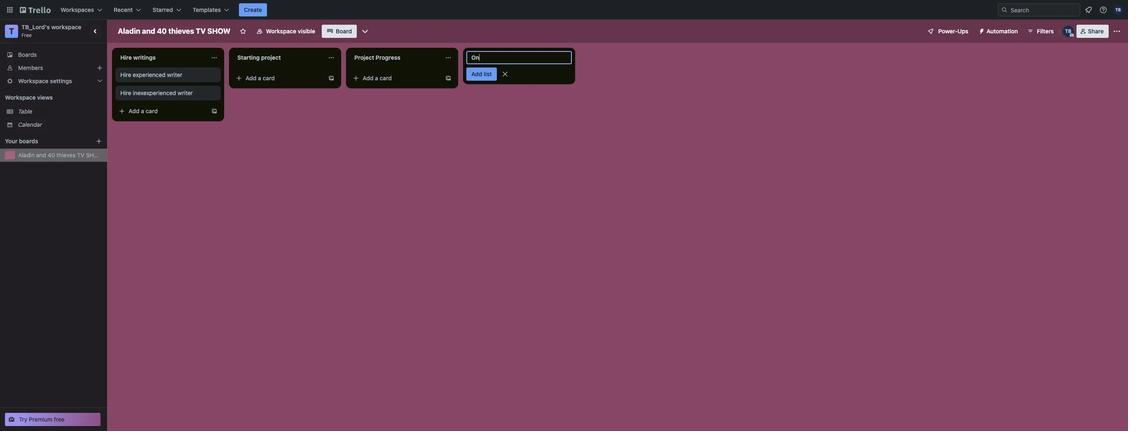 Task type: locate. For each thing, give the bounding box(es) containing it.
hire for hire experienced writer
[[120, 71, 131, 78]]

starred
[[153, 6, 173, 13]]

add a card button down starting project text field
[[232, 72, 325, 85]]

recent
[[114, 6, 133, 13]]

1 vertical spatial thieves
[[56, 152, 76, 159]]

0 horizontal spatial add a card
[[129, 108, 158, 115]]

add left list
[[472, 70, 482, 77]]

a down inexexperienced
[[141, 108, 144, 115]]

0 vertical spatial tv
[[196, 27, 206, 35]]

1 horizontal spatial show
[[207, 27, 231, 35]]

add for project progress
[[363, 75, 374, 82]]

2 horizontal spatial create from template… image
[[445, 75, 452, 82]]

power-ups button
[[922, 25, 974, 38]]

1 vertical spatial aladin and 40 thieves tv show
[[18, 152, 104, 159]]

create from template… image
[[328, 75, 335, 82], [445, 75, 452, 82], [211, 108, 218, 115]]

create
[[244, 6, 262, 13]]

t
[[9, 26, 14, 36]]

2 hire from the top
[[120, 71, 131, 78]]

and down starred
[[142, 27, 155, 35]]

customize views image
[[361, 27, 369, 35]]

add
[[472, 70, 482, 77], [246, 75, 257, 82], [363, 75, 374, 82], [129, 108, 140, 115]]

card for writings
[[146, 108, 158, 115]]

40 down starred
[[157, 27, 167, 35]]

0 vertical spatial aladin
[[118, 27, 140, 35]]

Hire writings text field
[[115, 51, 206, 64]]

Project Progress text field
[[350, 51, 440, 64]]

0 horizontal spatial a
[[141, 108, 144, 115]]

templates
[[193, 6, 221, 13]]

aladin and 40 thieves tv show
[[118, 27, 231, 35], [18, 152, 104, 159]]

writer
[[167, 71, 182, 78], [178, 89, 193, 96]]

0 vertical spatial workspace
[[266, 28, 296, 35]]

members link
[[0, 61, 107, 75]]

tv
[[196, 27, 206, 35], [77, 152, 84, 159]]

your boards
[[5, 138, 38, 145]]

boards
[[18, 51, 37, 58]]

add down inexexperienced
[[129, 108, 140, 115]]

Search field
[[1008, 4, 1080, 16]]

0 vertical spatial thieves
[[169, 27, 194, 35]]

workspace up table
[[5, 94, 36, 101]]

aladin and 40 thieves tv show inside text box
[[118, 27, 231, 35]]

writer up hire inexexperienced writer link
[[167, 71, 182, 78]]

workspace
[[51, 23, 81, 31]]

0 vertical spatial show
[[207, 27, 231, 35]]

cancel list editing image
[[501, 70, 509, 78]]

create from template… image for starting project
[[328, 75, 335, 82]]

1 horizontal spatial add a card button
[[232, 72, 325, 85]]

thieves
[[169, 27, 194, 35], [56, 152, 76, 159]]

add for starting project
[[246, 75, 257, 82]]

0 horizontal spatial card
[[146, 108, 158, 115]]

1 vertical spatial and
[[36, 152, 46, 159]]

open information menu image
[[1100, 6, 1108, 14]]

add a card down the project progress
[[363, 75, 392, 82]]

card down inexexperienced
[[146, 108, 158, 115]]

1 vertical spatial writer
[[178, 89, 193, 96]]

0 horizontal spatial thieves
[[56, 152, 76, 159]]

1 horizontal spatial 40
[[157, 27, 167, 35]]

2 horizontal spatial a
[[375, 75, 378, 82]]

1 horizontal spatial and
[[142, 27, 155, 35]]

templates button
[[188, 3, 234, 16]]

add list button
[[467, 68, 497, 81]]

0 horizontal spatial show
[[86, 152, 104, 159]]

40 inside aladin and 40 thieves tv show text box
[[157, 27, 167, 35]]

card down progress
[[380, 75, 392, 82]]

workspace inside button
[[266, 28, 296, 35]]

show
[[207, 27, 231, 35], [86, 152, 104, 159]]

aladin down boards
[[18, 152, 35, 159]]

1 horizontal spatial tv
[[196, 27, 206, 35]]

aladin inside text box
[[118, 27, 140, 35]]

1 horizontal spatial card
[[263, 75, 275, 82]]

add a card down inexexperienced
[[129, 108, 158, 115]]

search image
[[1002, 7, 1008, 13]]

hire experienced writer
[[120, 71, 182, 78]]

try premium free button
[[5, 413, 101, 427]]

1 horizontal spatial aladin
[[118, 27, 140, 35]]

power-ups
[[939, 28, 969, 35]]

0 horizontal spatial create from template… image
[[211, 108, 218, 115]]

1 vertical spatial tv
[[77, 152, 84, 159]]

aladin and 40 thieves tv show down starred dropdown button
[[118, 27, 231, 35]]

show menu image
[[1113, 27, 1122, 35]]

0 horizontal spatial tv
[[77, 152, 84, 159]]

0 horizontal spatial add a card button
[[115, 105, 208, 118]]

add list
[[472, 70, 492, 77]]

members
[[18, 64, 43, 71]]

add a card for project
[[246, 75, 275, 82]]

add down "project"
[[363, 75, 374, 82]]

add a card down starting project
[[246, 75, 275, 82]]

40 inside aladin and 40 thieves tv show link
[[48, 152, 55, 159]]

thieves inside text box
[[169, 27, 194, 35]]

40
[[157, 27, 167, 35], [48, 152, 55, 159]]

1 vertical spatial show
[[86, 152, 104, 159]]

try premium free
[[19, 416, 65, 423]]

1 vertical spatial hire
[[120, 71, 131, 78]]

hire for hire writings
[[120, 54, 132, 61]]

0 vertical spatial 40
[[157, 27, 167, 35]]

2 vertical spatial workspace
[[5, 94, 36, 101]]

a down starting project
[[258, 75, 261, 82]]

starting
[[237, 54, 260, 61]]

1 horizontal spatial aladin and 40 thieves tv show
[[118, 27, 231, 35]]

thieves down your boards with 1 items element
[[56, 152, 76, 159]]

your boards with 1 items element
[[5, 136, 83, 146]]

add a card
[[246, 75, 275, 82], [363, 75, 392, 82], [129, 108, 158, 115]]

a down the project progress
[[375, 75, 378, 82]]

project
[[261, 54, 281, 61]]

ups
[[958, 28, 969, 35]]

add a card for progress
[[363, 75, 392, 82]]

0 vertical spatial writer
[[167, 71, 182, 78]]

2 vertical spatial hire
[[120, 89, 131, 96]]

card
[[263, 75, 275, 82], [380, 75, 392, 82], [146, 108, 158, 115]]

2 horizontal spatial card
[[380, 75, 392, 82]]

add a card button down project progress text box
[[350, 72, 442, 85]]

settings
[[50, 77, 72, 84]]

workspace for workspace visible
[[266, 28, 296, 35]]

back to home image
[[20, 3, 51, 16]]

1 horizontal spatial create from template… image
[[328, 75, 335, 82]]

1 horizontal spatial thieves
[[169, 27, 194, 35]]

filters button
[[1025, 25, 1057, 38]]

a
[[258, 75, 261, 82], [375, 75, 378, 82], [141, 108, 144, 115]]

workspace down members at the top of page
[[18, 77, 48, 84]]

workspace inside dropdown button
[[18, 77, 48, 84]]

hire
[[120, 54, 132, 61], [120, 71, 131, 78], [120, 89, 131, 96]]

project progress
[[354, 54, 401, 61]]

aladin and 40 thieves tv show down your boards with 1 items element
[[18, 152, 104, 159]]

hire down hire writings
[[120, 71, 131, 78]]

tv down calendar link in the top of the page
[[77, 152, 84, 159]]

hire left the writings
[[120, 54, 132, 61]]

1 horizontal spatial a
[[258, 75, 261, 82]]

0 vertical spatial and
[[142, 27, 155, 35]]

1 hire from the top
[[120, 54, 132, 61]]

aladin and 40 thieves tv show link
[[18, 151, 104, 160]]

aladin down recent popup button
[[118, 27, 140, 35]]

aladin
[[118, 27, 140, 35], [18, 152, 35, 159]]

workspace left visible
[[266, 28, 296, 35]]

boards
[[19, 138, 38, 145]]

thieves down starred dropdown button
[[169, 27, 194, 35]]

1 vertical spatial workspace
[[18, 77, 48, 84]]

0 vertical spatial hire
[[120, 54, 132, 61]]

experienced
[[133, 71, 166, 78]]

Enter list title… text field
[[467, 51, 572, 64]]

tb_lord's workspace free
[[21, 23, 81, 38]]

0 horizontal spatial aladin and 40 thieves tv show
[[18, 152, 104, 159]]

add down the starting
[[246, 75, 257, 82]]

add a card button
[[232, 72, 325, 85], [350, 72, 442, 85], [115, 105, 208, 118]]

tb_lord's
[[21, 23, 50, 31]]

1 horizontal spatial add a card
[[246, 75, 275, 82]]

board link
[[322, 25, 357, 38]]

0 vertical spatial aladin and 40 thieves tv show
[[118, 27, 231, 35]]

2 horizontal spatial add a card button
[[350, 72, 442, 85]]

show down add board image on the left top
[[86, 152, 104, 159]]

workspace navigation collapse icon image
[[90, 26, 101, 37]]

1 vertical spatial 40
[[48, 152, 55, 159]]

0 horizontal spatial 40
[[48, 152, 55, 159]]

writer for hire experienced writer
[[167, 71, 182, 78]]

free
[[54, 416, 65, 423]]

writer down hire experienced writer link
[[178, 89, 193, 96]]

2 horizontal spatial add a card
[[363, 75, 392, 82]]

a for progress
[[375, 75, 378, 82]]

and
[[142, 27, 155, 35], [36, 152, 46, 159]]

show down templates dropdown button
[[207, 27, 231, 35]]

workspace
[[266, 28, 296, 35], [18, 77, 48, 84], [5, 94, 36, 101]]

starred button
[[148, 3, 186, 16]]

tv down templates
[[196, 27, 206, 35]]

hire left inexexperienced
[[120, 89, 131, 96]]

workspaces
[[61, 6, 94, 13]]

workspace for workspace settings
[[18, 77, 48, 84]]

workspace for workspace views
[[5, 94, 36, 101]]

filters
[[1037, 28, 1054, 35]]

3 hire from the top
[[120, 89, 131, 96]]

and down your boards with 1 items element
[[36, 152, 46, 159]]

your
[[5, 138, 18, 145]]

add a card button down hire inexexperienced writer on the left of page
[[115, 105, 208, 118]]

workspace visible
[[266, 28, 315, 35]]

card down project
[[263, 75, 275, 82]]

star or unstar board image
[[240, 28, 246, 35]]

progress
[[376, 54, 401, 61]]

40 down your boards with 1 items element
[[48, 152, 55, 159]]

0 horizontal spatial aladin
[[18, 152, 35, 159]]

visible
[[298, 28, 315, 35]]

hire inside text field
[[120, 54, 132, 61]]



Task type: describe. For each thing, give the bounding box(es) containing it.
tyler black (tylerblack44) image
[[1114, 5, 1124, 15]]

add for hire writings
[[129, 108, 140, 115]]

a for writings
[[141, 108, 144, 115]]

card for progress
[[380, 75, 392, 82]]

free
[[21, 32, 32, 38]]

add a card for writings
[[129, 108, 158, 115]]

card for project
[[263, 75, 275, 82]]

add a card button for progress
[[350, 72, 442, 85]]

writings
[[133, 54, 156, 61]]

Board name text field
[[114, 25, 235, 38]]

power-
[[939, 28, 958, 35]]

add a card button for project
[[232, 72, 325, 85]]

share
[[1088, 28, 1104, 35]]

workspace views
[[5, 94, 53, 101]]

tb_lord's workspace link
[[21, 23, 81, 31]]

0 horizontal spatial and
[[36, 152, 46, 159]]

list
[[484, 70, 492, 77]]

automation
[[987, 28, 1018, 35]]

automation button
[[975, 25, 1023, 38]]

create from template… image for project progress
[[445, 75, 452, 82]]

and inside text box
[[142, 27, 155, 35]]

inexexperienced
[[133, 89, 176, 96]]

sm image
[[975, 25, 987, 36]]

views
[[37, 94, 53, 101]]

0 notifications image
[[1084, 5, 1094, 15]]

hire experienced writer link
[[120, 71, 216, 79]]

tb_lord (tylerblack44) image
[[1063, 26, 1074, 37]]

workspace settings
[[18, 77, 72, 84]]

hire inexexperienced writer link
[[120, 89, 216, 97]]

calendar
[[18, 121, 42, 128]]

project
[[354, 54, 374, 61]]

table
[[18, 108, 32, 115]]

primary element
[[0, 0, 1129, 20]]

add a card button for writings
[[115, 105, 208, 118]]

table link
[[18, 108, 102, 116]]

boards link
[[0, 48, 107, 61]]

workspaces button
[[56, 3, 107, 16]]

workspace visible button
[[251, 25, 320, 38]]

hire writings
[[120, 54, 156, 61]]

create button
[[239, 3, 267, 16]]

premium
[[29, 416, 52, 423]]

share button
[[1077, 25, 1109, 38]]

hire inexexperienced writer
[[120, 89, 193, 96]]

board
[[336, 28, 352, 35]]

writer for hire inexexperienced writer
[[178, 89, 193, 96]]

Starting project text field
[[232, 51, 323, 64]]

calendar link
[[18, 121, 102, 129]]

this member is an admin of this board. image
[[1070, 33, 1074, 37]]

recent button
[[109, 3, 146, 16]]

1 vertical spatial aladin
[[18, 152, 35, 159]]

workspace settings button
[[0, 75, 107, 88]]

add board image
[[96, 138, 102, 145]]

hire for hire inexexperienced writer
[[120, 89, 131, 96]]

starting project
[[237, 54, 281, 61]]

t link
[[5, 25, 18, 38]]

try
[[19, 416, 27, 423]]

show inside text box
[[207, 27, 231, 35]]

add inside button
[[472, 70, 482, 77]]

tv inside text box
[[196, 27, 206, 35]]

create from template… image for hire writings
[[211, 108, 218, 115]]

a for project
[[258, 75, 261, 82]]



Task type: vqa. For each thing, say whether or not it's contained in the screenshot.
'Try Premium free' button
yes



